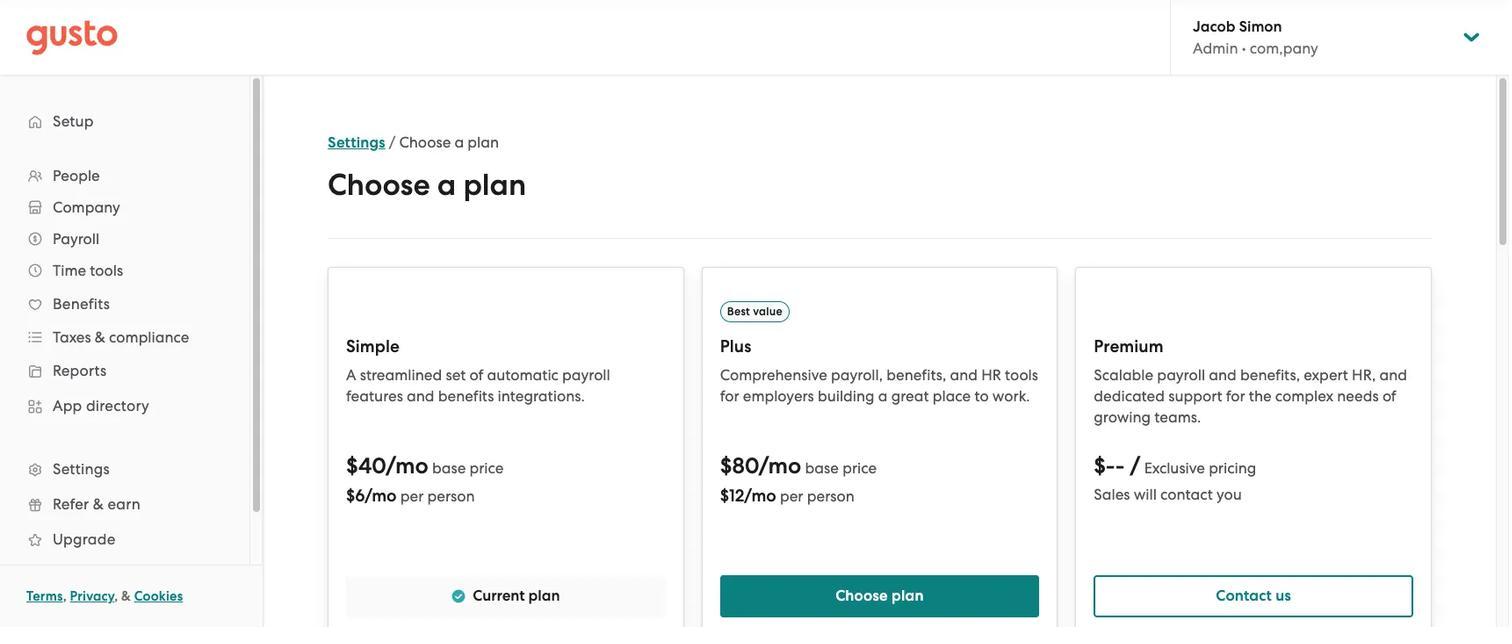 Task type: describe. For each thing, give the bounding box(es) containing it.
taxes & compliance
[[53, 329, 189, 346]]

benefits
[[438, 387, 494, 405]]

/ inside "$-- / exclusive pricing sales will contact you"
[[1130, 453, 1141, 480]]

jacob
[[1193, 18, 1236, 36]]

gusto navigation element
[[0, 76, 250, 620]]

benefits, inside the scalable payroll and benefits, expert hr, and dedicated support for the complex needs of growing teams.
[[1241, 366, 1300, 384]]

terms , privacy , & cookies
[[26, 589, 183, 605]]

directory
[[86, 397, 149, 415]]

setup link
[[18, 105, 232, 137]]

terms
[[26, 589, 63, 605]]

12
[[729, 486, 745, 506]]

benefits
[[53, 295, 110, 313]]

/ inside settings / choose a plan
[[389, 134, 396, 151]]

value
[[753, 305, 783, 318]]

features
[[346, 387, 403, 405]]

compliance
[[109, 329, 189, 346]]

choose for choose plan
[[836, 587, 888, 605]]

simon
[[1239, 18, 1282, 36]]

premium
[[1094, 337, 1164, 357]]

support
[[1169, 387, 1223, 405]]

contact us
[[1216, 587, 1292, 605]]

plan inside settings / choose a plan
[[468, 134, 499, 151]]

per for 40
[[400, 488, 424, 505]]

time tools button
[[18, 255, 232, 286]]

needs
[[1338, 387, 1379, 405]]

setup
[[53, 112, 94, 130]]

time tools
[[53, 262, 123, 279]]

contact
[[1216, 587, 1272, 605]]

base for 40
[[432, 460, 466, 477]]

hr
[[982, 366, 1002, 384]]

company button
[[18, 192, 232, 223]]

app directory
[[53, 397, 149, 415]]

pricing
[[1209, 460, 1257, 477]]

automatic
[[487, 366, 559, 384]]

$ 40 /mo base price $ 6 /mo per person
[[346, 453, 504, 506]]

dedicated
[[1094, 387, 1165, 405]]

growing
[[1094, 409, 1151, 426]]

$-
[[1094, 453, 1116, 480]]

complex
[[1276, 387, 1334, 405]]

price for 40
[[470, 460, 504, 477]]

per for 80
[[780, 488, 804, 505]]

refer
[[53, 496, 89, 513]]

/mo down employers
[[759, 453, 802, 480]]

& for compliance
[[95, 329, 105, 346]]

choose a plan
[[328, 167, 526, 203]]

a
[[346, 366, 356, 384]]

terms link
[[26, 589, 63, 605]]

work.
[[993, 387, 1030, 405]]

plus
[[720, 337, 752, 357]]

-
[[1116, 453, 1125, 480]]

current plan
[[473, 587, 560, 605]]

payroll inside a streamlined set of automatic payroll features and benefits integrations.
[[562, 366, 610, 384]]

great
[[892, 387, 929, 405]]

the
[[1249, 387, 1272, 405]]

place
[[933, 387, 971, 405]]

jacob simon admin • com,pany
[[1193, 18, 1319, 57]]

a inside comprehensive payroll, benefits, and hr tools for employers building a great place to work.
[[878, 387, 888, 405]]

& for earn
[[93, 496, 104, 513]]

reports
[[53, 362, 107, 380]]

and up support
[[1209, 366, 1237, 384]]

teams.
[[1155, 409, 1201, 426]]

and right hr,
[[1380, 366, 1408, 384]]

best value
[[727, 305, 783, 318]]

taxes & compliance button
[[18, 322, 232, 353]]

for inside comprehensive payroll, benefits, and hr tools for employers building a great place to work.
[[720, 387, 739, 405]]

settings link inside list
[[18, 453, 232, 485]]

expert
[[1304, 366, 1349, 384]]

upgrade
[[53, 531, 116, 548]]

you
[[1217, 486, 1242, 503]]

40
[[358, 453, 386, 480]]

exclusive
[[1145, 460, 1205, 477]]

current
[[473, 587, 525, 605]]

a inside settings / choose a plan
[[455, 134, 464, 151]]

employers
[[743, 387, 814, 405]]

company
[[53, 199, 120, 216]]

home image
[[26, 20, 118, 55]]

streamlined
[[360, 366, 442, 384]]

set
[[446, 366, 466, 384]]

to
[[975, 387, 989, 405]]

choose for choose a plan
[[328, 167, 430, 203]]

cookies
[[134, 589, 183, 605]]

1 vertical spatial a
[[437, 167, 456, 203]]

for inside the scalable payroll and benefits, expert hr, and dedicated support for the complex needs of growing teams.
[[1226, 387, 1246, 405]]

of inside a streamlined set of automatic payroll features and benefits integrations.
[[470, 366, 484, 384]]

cookies button
[[134, 586, 183, 607]]



Task type: locate. For each thing, give the bounding box(es) containing it.
taxes
[[53, 329, 91, 346]]

1 horizontal spatial price
[[843, 460, 877, 477]]

settings
[[328, 134, 386, 152], [53, 460, 110, 478]]

integrations.
[[498, 387, 585, 405]]

1 person from the left
[[428, 488, 475, 505]]

earn
[[108, 496, 141, 513]]

/mo
[[386, 453, 429, 480], [759, 453, 802, 480], [365, 486, 397, 506], [745, 486, 777, 506]]

0 horizontal spatial base
[[432, 460, 466, 477]]

choose plan
[[836, 587, 924, 605]]

1 horizontal spatial /
[[1130, 453, 1141, 480]]

payroll
[[562, 366, 610, 384], [1157, 366, 1206, 384]]

2 vertical spatial &
[[121, 589, 131, 605]]

0 vertical spatial choose
[[399, 134, 451, 151]]

80
[[732, 453, 759, 480]]

&
[[95, 329, 105, 346], [93, 496, 104, 513], [121, 589, 131, 605]]

benefits link
[[18, 288, 232, 320]]

1 vertical spatial settings
[[53, 460, 110, 478]]

0 vertical spatial settings link
[[328, 134, 386, 152]]

person
[[428, 488, 475, 505], [807, 488, 855, 505]]

contact us button
[[1094, 576, 1414, 618]]

list
[[0, 160, 250, 592]]

choose inside settings / choose a plan
[[399, 134, 451, 151]]

0 vertical spatial of
[[470, 366, 484, 384]]

base
[[432, 460, 466, 477], [805, 460, 839, 477]]

list containing people
[[0, 160, 250, 592]]

comprehensive payroll, benefits, and hr tools for employers building a great place to work.
[[720, 366, 1039, 405]]

settings inside gusto navigation element
[[53, 460, 110, 478]]

and up place
[[950, 366, 978, 384]]

1 price from the left
[[470, 460, 504, 477]]

plan inside button
[[892, 587, 924, 605]]

payroll up support
[[1157, 366, 1206, 384]]

will
[[1134, 486, 1157, 503]]

tools inside dropdown button
[[90, 262, 123, 279]]

settings up refer
[[53, 460, 110, 478]]

and inside comprehensive payroll, benefits, and hr tools for employers building a great place to work.
[[950, 366, 978, 384]]

2 vertical spatial a
[[878, 387, 888, 405]]

, left cookies button
[[114, 589, 118, 605]]

1 horizontal spatial settings
[[328, 134, 386, 152]]

people button
[[18, 160, 232, 192]]

tools
[[90, 262, 123, 279], [1005, 366, 1039, 384]]

1 horizontal spatial base
[[805, 460, 839, 477]]

person inside $ 40 /mo base price $ 6 /mo per person
[[428, 488, 475, 505]]

refer & earn link
[[18, 489, 232, 520]]

0 horizontal spatial per
[[400, 488, 424, 505]]

settings up choose a plan on the left top
[[328, 134, 386, 152]]

scalable
[[1094, 366, 1154, 384]]

0 horizontal spatial price
[[470, 460, 504, 477]]

price down building
[[843, 460, 877, 477]]

base down building
[[805, 460, 839, 477]]

2 , from the left
[[114, 589, 118, 605]]

building
[[818, 387, 875, 405]]

per inside $ 80 /mo base price $ 12 /mo per person
[[780, 488, 804, 505]]

base inside $ 80 /mo base price $ 12 /mo per person
[[805, 460, 839, 477]]

1 for from the left
[[720, 387, 739, 405]]

settings link
[[328, 134, 386, 152], [18, 453, 232, 485]]

price inside $ 40 /mo base price $ 6 /mo per person
[[470, 460, 504, 477]]

& left earn on the bottom left of page
[[93, 496, 104, 513]]

for down comprehensive
[[720, 387, 739, 405]]

people
[[53, 167, 100, 185]]

0 vertical spatial settings
[[328, 134, 386, 152]]

base down benefits
[[432, 460, 466, 477]]

of inside the scalable payroll and benefits, expert hr, and dedicated support for the complex needs of growing teams.
[[1383, 387, 1397, 405]]

1 horizontal spatial ,
[[114, 589, 118, 605]]

1 horizontal spatial tools
[[1005, 366, 1039, 384]]

refer & earn
[[53, 496, 141, 513]]

person inside $ 80 /mo base price $ 12 /mo per person
[[807, 488, 855, 505]]

tools inside comprehensive payroll, benefits, and hr tools for employers building a great place to work.
[[1005, 366, 1039, 384]]

2 payroll from the left
[[1157, 366, 1206, 384]]

sales
[[1094, 486, 1130, 503]]

base for 80
[[805, 460, 839, 477]]

reports link
[[18, 355, 232, 387]]

/ up choose a plan on the left top
[[389, 134, 396, 151]]

$ 80 /mo base price $ 12 /mo per person
[[720, 453, 877, 506]]

person for 40
[[428, 488, 475, 505]]

plan
[[468, 134, 499, 151], [463, 167, 526, 203], [529, 587, 560, 605], [892, 587, 924, 605]]

price inside $ 80 /mo base price $ 12 /mo per person
[[843, 460, 877, 477]]

admin
[[1193, 40, 1238, 57]]

1 per from the left
[[400, 488, 424, 505]]

2 for from the left
[[1226, 387, 1246, 405]]

2 person from the left
[[807, 488, 855, 505]]

privacy link
[[70, 589, 114, 605]]

2 per from the left
[[780, 488, 804, 505]]

6
[[355, 486, 365, 506]]

a down settings / choose a plan
[[437, 167, 456, 203]]

person for 80
[[807, 488, 855, 505]]

& inside refer & earn link
[[93, 496, 104, 513]]

/mo down 80
[[745, 486, 777, 506]]

settings link up choose a plan on the left top
[[328, 134, 386, 152]]

2 benefits, from the left
[[1241, 366, 1300, 384]]

app
[[53, 397, 82, 415]]

1 , from the left
[[63, 589, 67, 605]]

•
[[1242, 40, 1246, 57]]

0 vertical spatial /
[[389, 134, 396, 151]]

1 horizontal spatial settings link
[[328, 134, 386, 152]]

0 horizontal spatial tools
[[90, 262, 123, 279]]

& left cookies button
[[121, 589, 131, 605]]

a streamlined set of automatic payroll features and benefits integrations.
[[346, 366, 610, 405]]

1 horizontal spatial of
[[1383, 387, 1397, 405]]

payroll,
[[831, 366, 883, 384]]

1 base from the left
[[432, 460, 466, 477]]

0 vertical spatial tools
[[90, 262, 123, 279]]

1 horizontal spatial for
[[1226, 387, 1246, 405]]

and inside a streamlined set of automatic payroll features and benefits integrations.
[[407, 387, 435, 405]]

tools up work.
[[1005, 366, 1039, 384]]

hr,
[[1352, 366, 1376, 384]]

0 horizontal spatial settings
[[53, 460, 110, 478]]

payroll button
[[18, 223, 232, 255]]

0 horizontal spatial payroll
[[562, 366, 610, 384]]

$-- / exclusive pricing sales will contact you
[[1094, 453, 1257, 503]]

contact
[[1161, 486, 1213, 503]]

benefits, up great
[[887, 366, 947, 384]]

per right 12
[[780, 488, 804, 505]]

1 vertical spatial of
[[1383, 387, 1397, 405]]

simple
[[346, 337, 400, 357]]

a up choose a plan on the left top
[[455, 134, 464, 151]]

1 vertical spatial tools
[[1005, 366, 1039, 384]]

1 horizontal spatial per
[[780, 488, 804, 505]]

0 horizontal spatial /
[[389, 134, 396, 151]]

app directory link
[[18, 390, 232, 422]]

& inside taxes & compliance dropdown button
[[95, 329, 105, 346]]

time
[[53, 262, 86, 279]]

price for 80
[[843, 460, 877, 477]]

per right 6
[[400, 488, 424, 505]]

settings for settings / choose a plan
[[328, 134, 386, 152]]

1 payroll from the left
[[562, 366, 610, 384]]

per
[[400, 488, 424, 505], [780, 488, 804, 505]]

1 horizontal spatial payroll
[[1157, 366, 1206, 384]]

settings for settings
[[53, 460, 110, 478]]

upgrade link
[[18, 524, 232, 555]]

payroll up 'integrations.'
[[562, 366, 610, 384]]

scalable payroll and benefits, expert hr, and dedicated support for the complex needs of growing teams.
[[1094, 366, 1408, 426]]

com,pany
[[1250, 40, 1319, 57]]

0 horizontal spatial ,
[[63, 589, 67, 605]]

0 horizontal spatial for
[[720, 387, 739, 405]]

us
[[1276, 587, 1292, 605]]

comprehensive
[[720, 366, 828, 384]]

0 horizontal spatial person
[[428, 488, 475, 505]]

$
[[346, 453, 358, 480], [720, 453, 732, 480], [346, 486, 355, 506], [720, 486, 729, 506]]

2 price from the left
[[843, 460, 877, 477]]

1 horizontal spatial benefits,
[[1241, 366, 1300, 384]]

privacy
[[70, 589, 114, 605]]

tools down payroll dropdown button
[[90, 262, 123, 279]]

for left 'the'
[[1226, 387, 1246, 405]]

of
[[470, 366, 484, 384], [1383, 387, 1397, 405]]

1 benefits, from the left
[[887, 366, 947, 384]]

best
[[727, 305, 750, 318]]

0 horizontal spatial of
[[470, 366, 484, 384]]

1 vertical spatial settings link
[[18, 453, 232, 485]]

base inside $ 40 /mo base price $ 6 /mo per person
[[432, 460, 466, 477]]

and down streamlined
[[407, 387, 435, 405]]

per inside $ 40 /mo base price $ 6 /mo per person
[[400, 488, 424, 505]]

/mo down the 40
[[365, 486, 397, 506]]

choose inside button
[[836, 587, 888, 605]]

/ right -
[[1130, 453, 1141, 480]]

1 vertical spatial choose
[[328, 167, 430, 203]]

2 vertical spatial choose
[[836, 587, 888, 605]]

choose plan button
[[720, 576, 1040, 618]]

0 horizontal spatial settings link
[[18, 453, 232, 485]]

1 vertical spatial &
[[93, 496, 104, 513]]

0 vertical spatial &
[[95, 329, 105, 346]]

settings / choose a plan
[[328, 134, 499, 152]]

benefits, inside comprehensive payroll, benefits, and hr tools for employers building a great place to work.
[[887, 366, 947, 384]]

/mo down features
[[386, 453, 429, 480]]

payroll inside the scalable payroll and benefits, expert hr, and dedicated support for the complex needs of growing teams.
[[1157, 366, 1206, 384]]

0 horizontal spatial benefits,
[[887, 366, 947, 384]]

a left great
[[878, 387, 888, 405]]

benefits,
[[887, 366, 947, 384], [1241, 366, 1300, 384]]

price down benefits
[[470, 460, 504, 477]]

0 vertical spatial a
[[455, 134, 464, 151]]

1 horizontal spatial person
[[807, 488, 855, 505]]

benefits, up 'the'
[[1241, 366, 1300, 384]]

/
[[389, 134, 396, 151], [1130, 453, 1141, 480]]

of right needs
[[1383, 387, 1397, 405]]

2 base from the left
[[805, 460, 839, 477]]

a
[[455, 134, 464, 151], [437, 167, 456, 203], [878, 387, 888, 405]]

& right "taxes"
[[95, 329, 105, 346]]

1 vertical spatial /
[[1130, 453, 1141, 480]]

settings link up refer & earn link
[[18, 453, 232, 485]]

of right set
[[470, 366, 484, 384]]

price
[[470, 460, 504, 477], [843, 460, 877, 477]]

, left privacy link
[[63, 589, 67, 605]]



Task type: vqa. For each thing, say whether or not it's contained in the screenshot.
set up pay schedule
no



